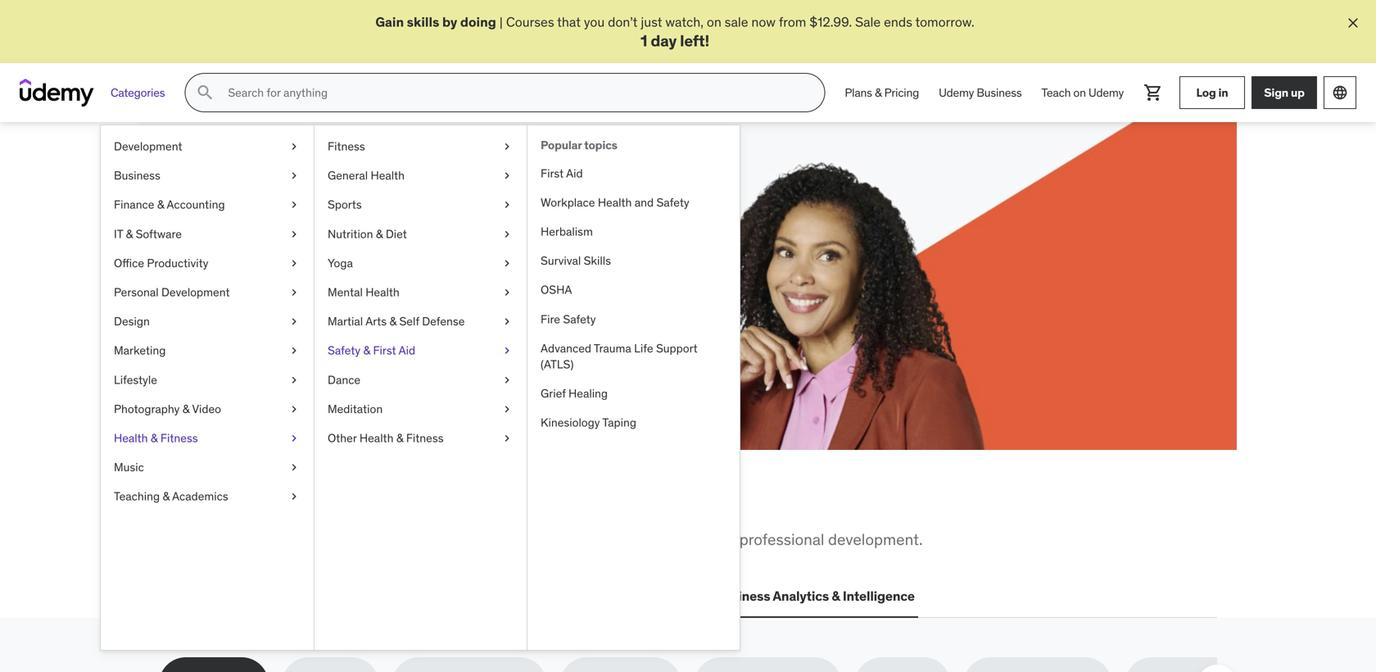 Task type: describe. For each thing, give the bounding box(es) containing it.
& for accounting
[[157, 197, 164, 212]]

& for fitness
[[151, 431, 158, 446]]

advanced
[[541, 341, 592, 356]]

xsmall image for general health
[[501, 168, 514, 184]]

sign
[[1265, 85, 1289, 100]]

life
[[634, 341, 654, 356]]

2 udemy from the left
[[1089, 85, 1124, 100]]

topics
[[584, 138, 618, 153]]

in inside all the skills you need in one place from critical workplace skills to technical topics, our catalog supports well-rounded professional development.
[[443, 489, 468, 523]]

safety & first aid link
[[315, 336, 527, 365]]

from
[[159, 530, 195, 549]]

health for other
[[360, 431, 394, 446]]

xsmall image for teaching & academics
[[288, 489, 301, 505]]

just
[[641, 14, 663, 30]]

first aid
[[541, 166, 583, 181]]

data science button
[[495, 577, 582, 616]]

starting
[[491, 267, 537, 284]]

nutrition & diet
[[328, 227, 407, 241]]

save)
[[280, 226, 345, 260]]

safety inside fire safety link
[[563, 312, 596, 327]]

& for academics
[[163, 489, 170, 504]]

data science
[[498, 588, 579, 605]]

kinesiology taping
[[541, 415, 637, 430]]

xsmall image for business
[[288, 168, 301, 184]]

other health & fitness
[[328, 431, 444, 446]]

first aid link
[[528, 159, 740, 188]]

choose a language image
[[1333, 85, 1349, 101]]

xsmall image for it & software
[[288, 226, 301, 242]]

finance & accounting link
[[101, 190, 314, 220]]

health & fitness
[[114, 431, 198, 446]]

up
[[1292, 85, 1305, 100]]

& left self
[[390, 314, 397, 329]]

sports link
[[315, 190, 527, 220]]

workplace
[[249, 530, 321, 549]]

health up music
[[114, 431, 148, 446]]

it certifications button
[[291, 577, 395, 616]]

development.
[[829, 530, 923, 549]]

science
[[530, 588, 579, 605]]

support
[[656, 341, 698, 356]]

health & fitness link
[[101, 424, 314, 453]]

sign up
[[1265, 85, 1305, 100]]

$12.99. for save)
[[233, 285, 275, 302]]

well-
[[644, 530, 678, 549]]

watch,
[[666, 14, 704, 30]]

1
[[641, 31, 648, 50]]

you inside gain skills by doing | courses that you don't just watch, on sale now from $12.99. sale ends tomorrow. 1 day left!
[[584, 14, 605, 30]]

categories
[[111, 85, 165, 100]]

mental health link
[[315, 278, 527, 307]]

software
[[136, 227, 182, 241]]

log
[[1197, 85, 1217, 100]]

kinesiology taping link
[[528, 408, 740, 438]]

survival skills link
[[528, 246, 740, 276]]

xsmall image for photography & video
[[288, 401, 301, 417]]

aid inside safety & first aid "link"
[[399, 343, 416, 358]]

meditation
[[328, 402, 383, 416]]

plans
[[845, 85, 873, 100]]

advanced trauma life support (atls)
[[541, 341, 698, 372]]

sale
[[725, 14, 749, 30]]

xsmall image for development
[[288, 139, 301, 155]]

supports
[[579, 530, 640, 549]]

xsmall image for office productivity
[[288, 255, 301, 271]]

xsmall image for finance & accounting
[[288, 197, 301, 213]]

by
[[443, 14, 458, 30]]

other
[[328, 431, 357, 446]]

popular topics
[[541, 138, 618, 153]]

xsmall image for marketing
[[288, 343, 301, 359]]

martial arts & self defense link
[[315, 307, 527, 336]]

kinesiology
[[541, 415, 600, 430]]

xsmall image for mental health
[[501, 285, 514, 301]]

all
[[159, 489, 197, 523]]

in inside learn, practice, succeed (and save) courses for every skill in your learning journey, starting at $12.99. sale ends tomorrow.
[[349, 267, 360, 284]]

popular
[[541, 138, 582, 153]]

2 vertical spatial skills
[[324, 530, 359, 549]]

(and
[[218, 226, 275, 260]]

succeed
[[424, 194, 526, 228]]

grief healing
[[541, 386, 608, 401]]

log in
[[1197, 85, 1229, 100]]

lifestyle
[[114, 372, 157, 387]]

arts
[[366, 314, 387, 329]]

shopping cart with 0 items image
[[1144, 83, 1164, 103]]

all the skills you need in one place from critical workplace skills to technical topics, our catalog supports well-rounded professional development.
[[159, 489, 923, 549]]

aid inside first aid link
[[566, 166, 583, 181]]

at
[[218, 285, 230, 302]]

healing
[[569, 386, 608, 401]]

teaching & academics
[[114, 489, 228, 504]]

udemy image
[[20, 79, 94, 107]]

& for pricing
[[875, 85, 882, 100]]

xsmall image for design
[[288, 314, 301, 330]]

office productivity link
[[101, 249, 314, 278]]

place
[[524, 489, 593, 523]]

xsmall image for health & fitness
[[288, 430, 301, 446]]

productivity
[[147, 256, 208, 271]]

the
[[202, 489, 244, 523]]

ends for save)
[[307, 285, 336, 302]]

xsmall image for other health & fitness
[[501, 430, 514, 446]]

safety & first aid element
[[527, 126, 740, 650]]

herbalism link
[[528, 217, 740, 246]]

it for it certifications
[[294, 588, 305, 605]]

trauma
[[594, 341, 632, 356]]

1 horizontal spatial fitness
[[328, 139, 365, 154]]

0 horizontal spatial skills
[[248, 489, 319, 523]]

from
[[779, 14, 807, 30]]

certifications
[[308, 588, 391, 605]]

business analytics & intelligence
[[715, 588, 915, 605]]

osha link
[[528, 276, 740, 305]]

health for mental
[[366, 285, 400, 300]]

pricing
[[885, 85, 920, 100]]

xsmall image for lifestyle
[[288, 372, 301, 388]]

dance link
[[315, 365, 527, 395]]

& inside button
[[832, 588, 840, 605]]

& for diet
[[376, 227, 383, 241]]

skills
[[584, 253, 611, 268]]

finance
[[114, 197, 154, 212]]

practice,
[[308, 194, 419, 228]]

need
[[375, 489, 438, 523]]

& for video
[[183, 402, 190, 416]]

skills inside gain skills by doing | courses that you don't just watch, on sale now from $12.99. sale ends tomorrow. 1 day left!
[[407, 14, 440, 30]]

xsmall image for fitness
[[501, 139, 514, 155]]



Task type: vqa. For each thing, say whether or not it's contained in the screenshot.
the martial arts & self defense
yes



Task type: locate. For each thing, give the bounding box(es) containing it.
plans & pricing link
[[835, 73, 929, 112]]

first down popular
[[541, 166, 564, 181]]

health
[[371, 168, 405, 183], [598, 195, 632, 210], [366, 285, 400, 300], [114, 431, 148, 446], [360, 431, 394, 446]]

ends inside learn, practice, succeed (and save) courses for every skill in your learning journey, starting at $12.99. sale ends tomorrow.
[[307, 285, 336, 302]]

1 horizontal spatial on
[[1074, 85, 1086, 100]]

it up the office on the left
[[114, 227, 123, 241]]

workplace health and safety
[[541, 195, 690, 210]]

xsmall image inside other health & fitness link
[[501, 430, 514, 446]]

0 vertical spatial tomorrow.
[[916, 14, 975, 30]]

1 vertical spatial ends
[[307, 285, 336, 302]]

1 horizontal spatial tomorrow.
[[916, 14, 975, 30]]

2 horizontal spatial in
[[1219, 85, 1229, 100]]

yoga
[[328, 256, 353, 271]]

& right teaching
[[163, 489, 170, 504]]

xsmall image inside it & software link
[[288, 226, 301, 242]]

1 vertical spatial on
[[1074, 85, 1086, 100]]

1 vertical spatial aid
[[399, 343, 416, 358]]

skill
[[323, 267, 346, 284]]

dance
[[328, 372, 361, 387]]

business for business analytics & intelligence
[[715, 588, 771, 605]]

courses inside gain skills by doing | courses that you don't just watch, on sale now from $12.99. sale ends tomorrow. 1 day left!
[[506, 14, 555, 30]]

1 vertical spatial courses
[[218, 267, 266, 284]]

0 horizontal spatial you
[[323, 489, 370, 523]]

critical
[[199, 530, 245, 549]]

health right general
[[371, 168, 405, 183]]

business for business
[[114, 168, 160, 183]]

first inside first aid link
[[541, 166, 564, 181]]

xsmall image up succeed
[[501, 168, 514, 184]]

1 horizontal spatial courses
[[506, 14, 555, 30]]

catalog
[[523, 530, 575, 549]]

0 horizontal spatial courses
[[218, 267, 266, 284]]

close image
[[1346, 15, 1362, 31]]

teach
[[1042, 85, 1071, 100]]

1 vertical spatial business
[[114, 168, 160, 183]]

rounded
[[678, 530, 736, 549]]

health for general
[[371, 168, 405, 183]]

$12.99. down for
[[233, 285, 275, 302]]

0 horizontal spatial ends
[[307, 285, 336, 302]]

aid down popular topics
[[566, 166, 583, 181]]

sports
[[328, 197, 362, 212]]

$12.99. inside gain skills by doing | courses that you don't just watch, on sale now from $12.99. sale ends tomorrow. 1 day left!
[[810, 14, 852, 30]]

nutrition & diet link
[[315, 220, 527, 249]]

xsmall image
[[501, 168, 514, 184], [288, 197, 301, 213], [501, 197, 514, 213], [501, 226, 514, 242], [288, 255, 301, 271], [501, 255, 514, 271], [288, 285, 301, 301], [501, 285, 514, 301], [501, 430, 514, 446], [288, 489, 301, 505]]

1 vertical spatial first
[[373, 343, 396, 358]]

& down arts
[[363, 343, 371, 358]]

in up mental health
[[349, 267, 360, 284]]

courses for (and
[[218, 267, 266, 284]]

xsmall image inside business link
[[288, 168, 301, 184]]

1 vertical spatial sale
[[278, 285, 304, 302]]

health inside safety & first aid element
[[598, 195, 632, 210]]

sale inside gain skills by doing | courses that you don't just watch, on sale now from $12.99. sale ends tomorrow. 1 day left!
[[856, 14, 881, 30]]

xsmall image inside marketing link
[[288, 343, 301, 359]]

xsmall image down every
[[288, 285, 301, 301]]

development down categories dropdown button
[[114, 139, 182, 154]]

health for workplace
[[598, 195, 632, 210]]

courses right |
[[506, 14, 555, 30]]

1 horizontal spatial udemy
[[1089, 85, 1124, 100]]

udemy left shopping cart with 0 items "image"
[[1089, 85, 1124, 100]]

xsmall image inside the meditation link
[[501, 401, 514, 417]]

0 vertical spatial aid
[[566, 166, 583, 181]]

& down photography
[[151, 431, 158, 446]]

0 horizontal spatial business
[[114, 168, 160, 183]]

our
[[497, 530, 520, 549]]

skills left to
[[324, 530, 359, 549]]

xsmall image
[[288, 139, 301, 155], [501, 139, 514, 155], [288, 168, 301, 184], [288, 226, 301, 242], [288, 314, 301, 330], [501, 314, 514, 330], [288, 343, 301, 359], [501, 343, 514, 359], [288, 372, 301, 388], [501, 372, 514, 388], [288, 401, 301, 417], [501, 401, 514, 417], [288, 430, 301, 446], [288, 460, 301, 476]]

ends inside gain skills by doing | courses that you don't just watch, on sale now from $12.99. sale ends tomorrow. 1 day left!
[[884, 14, 913, 30]]

xsmall image up starting
[[501, 226, 514, 242]]

xsmall image for martial arts & self defense
[[501, 314, 514, 330]]

safety & first aid
[[328, 343, 416, 358]]

0 vertical spatial sale
[[856, 14, 881, 30]]

xsmall image left the workplace
[[501, 197, 514, 213]]

now
[[752, 14, 776, 30]]

xsmall image inside mental health link
[[501, 285, 514, 301]]

1 vertical spatial development
[[161, 285, 230, 300]]

general health
[[328, 168, 405, 183]]

technical
[[380, 530, 444, 549]]

your
[[363, 267, 388, 284]]

nutrition
[[328, 227, 373, 241]]

music link
[[101, 453, 314, 482]]

$12.99. right from
[[810, 14, 852, 30]]

business
[[977, 85, 1022, 100], [114, 168, 160, 183], [715, 588, 771, 605]]

(atls)
[[541, 357, 574, 372]]

accounting
[[167, 197, 225, 212]]

teach on udemy link
[[1032, 73, 1134, 112]]

0 vertical spatial safety
[[657, 195, 690, 210]]

survival skills
[[541, 253, 611, 268]]

udemy business link
[[929, 73, 1032, 112]]

skills up workplace
[[248, 489, 319, 523]]

0 horizontal spatial on
[[707, 14, 722, 30]]

2 horizontal spatial skills
[[407, 14, 440, 30]]

yoga link
[[315, 249, 527, 278]]

fitness down photography & video
[[161, 431, 198, 446]]

you up to
[[323, 489, 370, 523]]

music
[[114, 460, 144, 475]]

fitness up general
[[328, 139, 365, 154]]

sale down every
[[278, 285, 304, 302]]

xsmall image for dance
[[501, 372, 514, 388]]

lifestyle link
[[101, 365, 314, 395]]

it & software
[[114, 227, 182, 241]]

defense
[[422, 314, 465, 329]]

taping
[[603, 415, 637, 430]]

xsmall image for meditation
[[501, 401, 514, 417]]

aid down self
[[399, 343, 416, 358]]

$12.99. inside learn, practice, succeed (and save) courses for every skill in your learning journey, starting at $12.99. sale ends tomorrow.
[[233, 285, 275, 302]]

that
[[557, 14, 581, 30]]

xsmall image for personal development
[[288, 285, 301, 301]]

osha
[[541, 283, 572, 297]]

1 horizontal spatial business
[[715, 588, 771, 605]]

business left teach
[[977, 85, 1022, 100]]

safety inside "workplace health and safety" link
[[657, 195, 690, 210]]

marketing
[[114, 343, 166, 358]]

xsmall image inside photography & video link
[[288, 401, 301, 417]]

0 horizontal spatial fitness
[[161, 431, 198, 446]]

0 vertical spatial skills
[[407, 14, 440, 30]]

grief
[[541, 386, 566, 401]]

udemy
[[939, 85, 975, 100], [1089, 85, 1124, 100]]

1 horizontal spatial safety
[[563, 312, 596, 327]]

xsmall image inside dance link
[[501, 372, 514, 388]]

xsmall image up save)
[[288, 197, 301, 213]]

workplace health and safety link
[[528, 188, 740, 217]]

0 horizontal spatial in
[[349, 267, 360, 284]]

xsmall image inside safety & first aid "link"
[[501, 343, 514, 359]]

0 horizontal spatial safety
[[328, 343, 361, 358]]

aid
[[566, 166, 583, 181], [399, 343, 416, 358]]

every
[[289, 267, 320, 284]]

martial
[[328, 314, 363, 329]]

xsmall image for sports
[[501, 197, 514, 213]]

1 horizontal spatial aid
[[566, 166, 583, 181]]

business up finance
[[114, 168, 160, 183]]

xsmall image right for
[[288, 255, 301, 271]]

tomorrow. for |
[[916, 14, 975, 30]]

tomorrow. down your
[[339, 285, 398, 302]]

photography & video link
[[101, 395, 314, 424]]

courses inside learn, practice, succeed (and save) courses for every skill in your learning journey, starting at $12.99. sale ends tomorrow.
[[218, 267, 266, 284]]

1 horizontal spatial ends
[[884, 14, 913, 30]]

2 vertical spatial safety
[[328, 343, 361, 358]]

xsmall image right journey,
[[501, 255, 514, 271]]

& left video
[[183, 402, 190, 416]]

& right the plans
[[875, 85, 882, 100]]

& right 'analytics'
[[832, 588, 840, 605]]

one
[[473, 489, 520, 523]]

it
[[114, 227, 123, 241], [294, 588, 305, 605]]

health down your
[[366, 285, 400, 300]]

self
[[399, 314, 419, 329]]

0 vertical spatial courses
[[506, 14, 555, 30]]

log in link
[[1180, 76, 1246, 109]]

1 horizontal spatial in
[[443, 489, 468, 523]]

skills
[[407, 14, 440, 30], [248, 489, 319, 523], [324, 530, 359, 549]]

0 vertical spatial first
[[541, 166, 564, 181]]

it inside button
[[294, 588, 305, 605]]

fitness
[[328, 139, 365, 154], [161, 431, 198, 446], [406, 431, 444, 446]]

data
[[498, 588, 527, 605]]

xsmall image inside martial arts & self defense link
[[501, 314, 514, 330]]

xsmall image for safety & first aid
[[501, 343, 514, 359]]

& for software
[[126, 227, 133, 241]]

skills left by
[[407, 14, 440, 30]]

0 vertical spatial $12.99.
[[810, 14, 852, 30]]

2 vertical spatial business
[[715, 588, 771, 605]]

1 vertical spatial tomorrow.
[[339, 285, 398, 302]]

1 vertical spatial in
[[349, 267, 360, 284]]

day
[[651, 31, 677, 50]]

video
[[192, 402, 221, 416]]

xsmall image inside teaching & academics 'link'
[[288, 489, 301, 505]]

xsmall image inside finance & accounting link
[[288, 197, 301, 213]]

on right teach
[[1074, 85, 1086, 100]]

tomorrow. up the udemy business
[[916, 14, 975, 30]]

safety inside safety & first aid "link"
[[328, 343, 361, 358]]

1 horizontal spatial you
[[584, 14, 605, 30]]

sale up the plans
[[856, 14, 881, 30]]

0 horizontal spatial tomorrow.
[[339, 285, 398, 302]]

gain skills by doing | courses that you don't just watch, on sale now from $12.99. sale ends tomorrow. 1 day left!
[[376, 14, 975, 50]]

tomorrow. inside learn, practice, succeed (and save) courses for every skill in your learning journey, starting at $12.99. sale ends tomorrow.
[[339, 285, 398, 302]]

it for it & software
[[114, 227, 123, 241]]

1 horizontal spatial sale
[[856, 14, 881, 30]]

ends
[[884, 14, 913, 30], [307, 285, 336, 302]]

sale for save)
[[278, 285, 304, 302]]

left!
[[680, 31, 710, 50]]

teach on udemy
[[1042, 85, 1124, 100]]

mental
[[328, 285, 363, 300]]

design link
[[101, 307, 314, 336]]

ends up pricing
[[884, 14, 913, 30]]

xsmall image inside the music link
[[288, 460, 301, 476]]

xsmall image inside general health link
[[501, 168, 514, 184]]

xsmall image inside office productivity link
[[288, 255, 301, 271]]

& for first
[[363, 343, 371, 358]]

health left and
[[598, 195, 632, 210]]

1 horizontal spatial it
[[294, 588, 305, 605]]

0 vertical spatial ends
[[884, 14, 913, 30]]

safety right fire at top left
[[563, 312, 596, 327]]

personal development link
[[101, 278, 314, 307]]

finance & accounting
[[114, 197, 225, 212]]

business inside button
[[715, 588, 771, 605]]

0 vertical spatial it
[[114, 227, 123, 241]]

& inside "link"
[[363, 343, 371, 358]]

& up the office on the left
[[126, 227, 133, 241]]

ends down skill
[[307, 285, 336, 302]]

0 vertical spatial development
[[114, 139, 182, 154]]

photography & video
[[114, 402, 221, 416]]

submit search image
[[195, 83, 215, 103]]

xsmall image up workplace
[[288, 489, 301, 505]]

first inside safety & first aid "link"
[[373, 343, 396, 358]]

2 horizontal spatial business
[[977, 85, 1022, 100]]

0 horizontal spatial $12.99.
[[233, 285, 275, 302]]

you right that
[[584, 14, 605, 30]]

udemy right pricing
[[939, 85, 975, 100]]

teaching & academics link
[[101, 482, 314, 511]]

categories button
[[101, 73, 175, 112]]

courses for doing
[[506, 14, 555, 30]]

first down arts
[[373, 343, 396, 358]]

Search for anything text field
[[225, 79, 805, 107]]

on left sale
[[707, 14, 722, 30]]

2 horizontal spatial fitness
[[406, 431, 444, 446]]

in up the topics,
[[443, 489, 468, 523]]

1 vertical spatial skills
[[248, 489, 319, 523]]

0 horizontal spatial sale
[[278, 285, 304, 302]]

safety right and
[[657, 195, 690, 210]]

academics
[[172, 489, 228, 504]]

& right finance
[[157, 197, 164, 212]]

0 horizontal spatial it
[[114, 227, 123, 241]]

you inside all the skills you need in one place from critical workplace skills to technical topics, our catalog supports well-rounded professional development.
[[323, 489, 370, 523]]

fire safety link
[[528, 305, 740, 334]]

office productivity
[[114, 256, 208, 271]]

learn,
[[218, 194, 303, 228]]

&
[[875, 85, 882, 100], [157, 197, 164, 212], [126, 227, 133, 241], [376, 227, 383, 241], [390, 314, 397, 329], [363, 343, 371, 358], [183, 402, 190, 416], [151, 431, 158, 446], [397, 431, 404, 446], [163, 489, 170, 504], [832, 588, 840, 605]]

xsmall image inside the nutrition & diet link
[[501, 226, 514, 242]]

0 vertical spatial in
[[1219, 85, 1229, 100]]

& down the meditation link
[[397, 431, 404, 446]]

tomorrow. for save)
[[339, 285, 398, 302]]

general
[[328, 168, 368, 183]]

martial arts & self defense
[[328, 314, 465, 329]]

xsmall image inside yoga link
[[501, 255, 514, 271]]

xsmall image inside "design" link
[[288, 314, 301, 330]]

2 vertical spatial in
[[443, 489, 468, 523]]

1 vertical spatial you
[[323, 489, 370, 523]]

1 vertical spatial safety
[[563, 312, 596, 327]]

xsmall image inside development link
[[288, 139, 301, 155]]

business analytics & intelligence button
[[712, 577, 919, 616]]

xsmall image inside personal development link
[[288, 285, 301, 301]]

on inside gain skills by doing | courses that you don't just watch, on sale now from $12.99. sale ends tomorrow. 1 day left!
[[707, 14, 722, 30]]

intelligence
[[843, 588, 915, 605]]

& left diet
[[376, 227, 383, 241]]

in right the log
[[1219, 85, 1229, 100]]

tomorrow. inside gain skills by doing | courses that you don't just watch, on sale now from $12.99. sale ends tomorrow. 1 day left!
[[916, 14, 975, 30]]

xsmall image up one
[[501, 430, 514, 446]]

0 vertical spatial business
[[977, 85, 1022, 100]]

xsmall image inside health & fitness link
[[288, 430, 301, 446]]

& inside 'link'
[[163, 489, 170, 504]]

safety up dance
[[328, 343, 361, 358]]

development link
[[101, 132, 314, 161]]

0 horizontal spatial udemy
[[939, 85, 975, 100]]

plans & pricing
[[845, 85, 920, 100]]

sale inside learn, practice, succeed (and save) courses for every skill in your learning journey, starting at $12.99. sale ends tomorrow.
[[278, 285, 304, 302]]

0 vertical spatial on
[[707, 14, 722, 30]]

1 horizontal spatial first
[[541, 166, 564, 181]]

sale for |
[[856, 14, 881, 30]]

0 horizontal spatial first
[[373, 343, 396, 358]]

1 vertical spatial $12.99.
[[233, 285, 275, 302]]

development
[[114, 139, 182, 154], [161, 285, 230, 300]]

1 vertical spatial it
[[294, 588, 305, 605]]

safety
[[657, 195, 690, 210], [563, 312, 596, 327], [328, 343, 361, 358]]

ends for |
[[884, 14, 913, 30]]

xsmall image for music
[[288, 460, 301, 476]]

xsmall image inside lifestyle link
[[288, 372, 301, 388]]

personal development
[[114, 285, 230, 300]]

photography
[[114, 402, 180, 416]]

xsmall image inside "sports" link
[[501, 197, 514, 213]]

sign up link
[[1252, 76, 1318, 109]]

xsmall image for yoga
[[501, 255, 514, 271]]

0 vertical spatial you
[[584, 14, 605, 30]]

business link
[[101, 161, 314, 190]]

xsmall image down starting
[[501, 285, 514, 301]]

0 horizontal spatial aid
[[399, 343, 416, 358]]

xsmall image inside fitness link
[[501, 139, 514, 155]]

xsmall image for nutrition & diet
[[501, 226, 514, 242]]

courses up at
[[218, 267, 266, 284]]

business left 'analytics'
[[715, 588, 771, 605]]

tomorrow.
[[916, 14, 975, 30], [339, 285, 398, 302]]

1 horizontal spatial skills
[[324, 530, 359, 549]]

fitness down the meditation link
[[406, 431, 444, 446]]

health right "other"
[[360, 431, 394, 446]]

development down office productivity link
[[161, 285, 230, 300]]

$12.99. for |
[[810, 14, 852, 30]]

2 horizontal spatial safety
[[657, 195, 690, 210]]

personal
[[114, 285, 159, 300]]

1 horizontal spatial $12.99.
[[810, 14, 852, 30]]

it left certifications
[[294, 588, 305, 605]]

1 udemy from the left
[[939, 85, 975, 100]]



